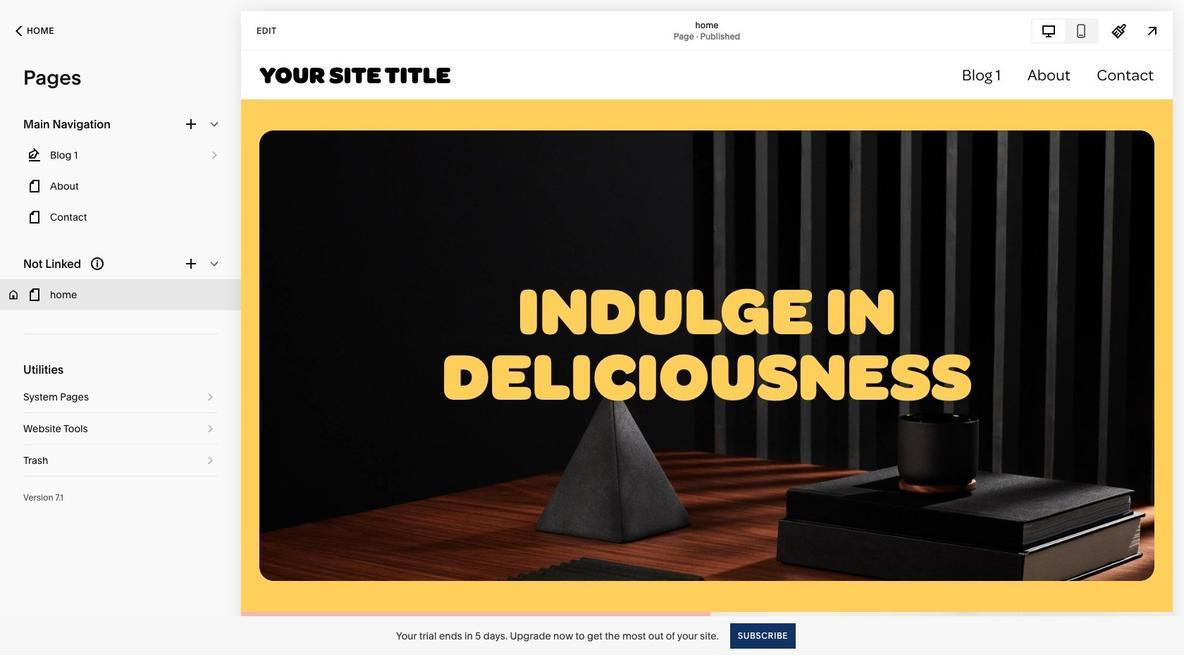 Task type: describe. For each thing, give the bounding box(es) containing it.
home image
[[8, 289, 19, 300]]

chevron small down image
[[207, 256, 222, 271]]

info circle image
[[90, 256, 105, 271]]

add a new page to the "main navigation" group image
[[183, 116, 199, 132]]

add a new page to the "not linked" navigation group image
[[183, 256, 199, 271]]

2 vertical spatial chevron small right image
[[202, 453, 218, 468]]

desktop image
[[1041, 23, 1057, 38]]

1 vertical spatial chevron small right image
[[202, 421, 218, 436]]

trash image
[[0, 281, 11, 308]]

style image
[[1112, 23, 1127, 38]]



Task type: locate. For each thing, give the bounding box(es) containing it.
chevron small right image
[[202, 389, 218, 405]]

page image down page icon
[[27, 209, 42, 225]]

chevron small right image
[[207, 147, 222, 163], [202, 421, 218, 436], [202, 453, 218, 468]]

page image
[[27, 209, 42, 225], [27, 287, 42, 302]]

1 page image from the top
[[27, 209, 42, 225]]

0 vertical spatial chevron small right image
[[207, 147, 222, 163]]

1 vertical spatial page image
[[27, 287, 42, 302]]

page image right home icon
[[27, 287, 42, 302]]

chevron small down image
[[207, 116, 222, 132]]

tab list
[[1033, 19, 1098, 42]]

page image
[[27, 178, 42, 194]]

site preview image
[[1145, 23, 1161, 38]]

0 vertical spatial page image
[[27, 209, 42, 225]]

blog image
[[27, 147, 42, 163]]

2 page image from the top
[[27, 287, 42, 302]]

mobile image
[[1074, 23, 1089, 38]]



Task type: vqa. For each thing, say whether or not it's contained in the screenshot.
2nd chevron small down image from the top of the page
yes



